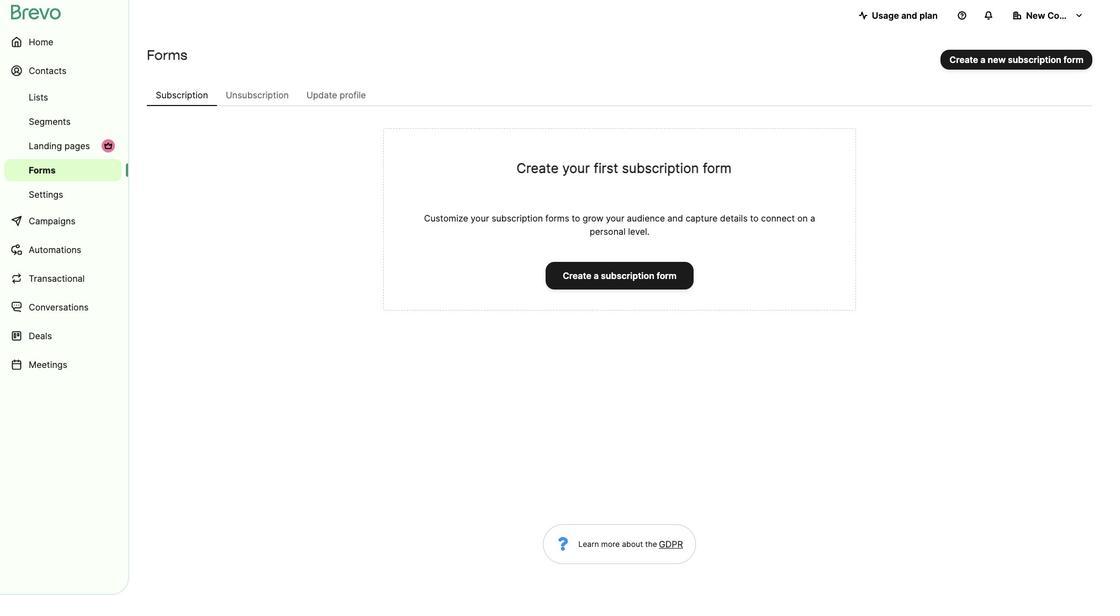 Task type: vqa. For each thing, say whether or not it's contained in the screenshot.
Create A New Subscription Form "LINK"
yes



Task type: describe. For each thing, give the bounding box(es) containing it.
form for create your first subscription form
[[703, 160, 732, 176]]

details
[[720, 213, 748, 224]]

new company button
[[1005, 4, 1093, 27]]

and inside button
[[902, 10, 918, 21]]

create a new subscription form link
[[941, 50, 1093, 70]]

grow
[[583, 213, 604, 224]]

your for customize
[[471, 213, 489, 224]]

create a subscription form link
[[546, 262, 694, 290]]

landing pages
[[29, 140, 90, 151]]

on
[[798, 213, 808, 224]]

personal
[[590, 226, 626, 237]]

contacts
[[29, 65, 66, 76]]

usage and plan button
[[850, 4, 947, 27]]

deals
[[29, 330, 52, 341]]

about
[[622, 539, 643, 549]]

subscription up audience at the top of page
[[622, 160, 699, 176]]

and inside customize your subscription forms to grow your audience and capture details to connect on a personal level.
[[668, 213, 683, 224]]

subscription inside 'create a new subscription form' link
[[1008, 54, 1062, 65]]

level.
[[628, 226, 650, 237]]

learn
[[579, 539, 599, 549]]

plan
[[920, 10, 938, 21]]

customize your subscription forms to grow your audience and capture details to connect on a personal level.
[[424, 213, 816, 237]]

deals link
[[4, 323, 122, 349]]

segments link
[[4, 111, 122, 133]]

subscription inside customize your subscription forms to grow your audience and capture details to connect on a personal level.
[[492, 213, 543, 224]]

1 to from the left
[[572, 213, 580, 224]]

landing pages link
[[4, 135, 122, 157]]

capture
[[686, 213, 718, 224]]

left___rvooi image
[[104, 141, 113, 150]]

company
[[1048, 10, 1089, 21]]

your for create
[[563, 160, 590, 176]]

meetings
[[29, 359, 67, 370]]

2 horizontal spatial your
[[606, 213, 625, 224]]

automations link
[[4, 237, 122, 263]]

lists link
[[4, 86, 122, 108]]

update
[[307, 90, 337, 101]]

conversations link
[[4, 294, 122, 320]]

landing
[[29, 140, 62, 151]]

new company
[[1027, 10, 1089, 21]]

connect
[[761, 213, 795, 224]]

automations
[[29, 244, 81, 255]]

unsubscription link
[[217, 84, 298, 106]]

contacts link
[[4, 57, 122, 84]]

the
[[646, 539, 658, 549]]

form inside "link"
[[657, 270, 677, 281]]

subscription inside "create a subscription form" "link"
[[601, 270, 655, 281]]

campaigns link
[[4, 208, 122, 234]]

lists
[[29, 92, 48, 103]]

0 horizontal spatial forms
[[29, 165, 56, 176]]

0 vertical spatial forms
[[147, 47, 187, 63]]



Task type: locate. For each thing, give the bounding box(es) containing it.
1 vertical spatial create
[[517, 160, 559, 176]]

0 horizontal spatial your
[[471, 213, 489, 224]]

0 horizontal spatial to
[[572, 213, 580, 224]]

subscription link
[[147, 84, 217, 106]]

1 horizontal spatial forms
[[147, 47, 187, 63]]

2 to from the left
[[751, 213, 759, 224]]

forms link
[[4, 159, 122, 181]]

home link
[[4, 29, 122, 55]]

1 vertical spatial and
[[668, 213, 683, 224]]

gdpr link
[[658, 538, 683, 551]]

new
[[1027, 10, 1046, 21]]

learn more about the gdpr
[[579, 539, 683, 550]]

usage
[[872, 10, 900, 21]]

subscription
[[156, 90, 208, 101]]

first
[[594, 160, 619, 176]]

create for create your first subscription form
[[517, 160, 559, 176]]

and left plan
[[902, 10, 918, 21]]

2 horizontal spatial form
[[1064, 54, 1084, 65]]

your
[[563, 160, 590, 176], [471, 213, 489, 224], [606, 213, 625, 224]]

campaigns
[[29, 216, 75, 227]]

a down "personal" at the right top of the page
[[594, 270, 599, 281]]

transactional link
[[4, 265, 122, 292]]

create for create a subscription form
[[563, 270, 592, 281]]

1 horizontal spatial and
[[902, 10, 918, 21]]

audience
[[627, 213, 665, 224]]

conversations
[[29, 302, 89, 313]]

2 horizontal spatial create
[[950, 54, 979, 65]]

2 vertical spatial form
[[657, 270, 677, 281]]

and left capture on the top right of the page
[[668, 213, 683, 224]]

create left new
[[950, 54, 979, 65]]

create your first subscription form
[[517, 160, 732, 176]]

create
[[950, 54, 979, 65], [517, 160, 559, 176], [563, 270, 592, 281]]

segments
[[29, 116, 71, 127]]

a for form
[[594, 270, 599, 281]]

1 horizontal spatial form
[[703, 160, 732, 176]]

0 vertical spatial create
[[950, 54, 979, 65]]

subscription left the forms
[[492, 213, 543, 224]]

0 vertical spatial form
[[1064, 54, 1084, 65]]

1 horizontal spatial create
[[563, 270, 592, 281]]

update profile
[[307, 90, 366, 101]]

your up "personal" at the right top of the page
[[606, 213, 625, 224]]

create inside "link"
[[563, 270, 592, 281]]

a inside customize your subscription forms to grow your audience and capture details to connect on a personal level.
[[811, 213, 816, 224]]

create a new subscription form
[[950, 54, 1084, 65]]

subscription down level.
[[601, 270, 655, 281]]

a left new
[[981, 54, 986, 65]]

transactional
[[29, 273, 85, 284]]

2 horizontal spatial a
[[981, 54, 986, 65]]

0 vertical spatial and
[[902, 10, 918, 21]]

new
[[988, 54, 1006, 65]]

settings link
[[4, 183, 122, 206]]

1 horizontal spatial your
[[563, 160, 590, 176]]

usage and plan
[[872, 10, 938, 21]]

to left grow
[[572, 213, 580, 224]]

your left first
[[563, 160, 590, 176]]

forms down the landing
[[29, 165, 56, 176]]

2 vertical spatial a
[[594, 270, 599, 281]]

more
[[602, 539, 620, 549]]

and
[[902, 10, 918, 21], [668, 213, 683, 224]]

customize
[[424, 213, 468, 224]]

2 vertical spatial create
[[563, 270, 592, 281]]

gdpr
[[659, 539, 683, 550]]

1 vertical spatial form
[[703, 160, 732, 176]]

form
[[1064, 54, 1084, 65], [703, 160, 732, 176], [657, 270, 677, 281]]

create a subscription form
[[563, 270, 677, 281]]

subscription right new
[[1008, 54, 1062, 65]]

1 horizontal spatial to
[[751, 213, 759, 224]]

0 horizontal spatial create
[[517, 160, 559, 176]]

0 vertical spatial a
[[981, 54, 986, 65]]

1 vertical spatial a
[[811, 213, 816, 224]]

1 horizontal spatial a
[[811, 213, 816, 224]]

form for create a new subscription form
[[1064, 54, 1084, 65]]

forms
[[546, 213, 570, 224]]

a inside "link"
[[594, 270, 599, 281]]

home
[[29, 36, 53, 48]]

create up the forms
[[517, 160, 559, 176]]

update profile link
[[298, 84, 375, 106]]

your right customize
[[471, 213, 489, 224]]

create for create a new subscription form
[[950, 54, 979, 65]]

to right details
[[751, 213, 759, 224]]

meetings link
[[4, 351, 122, 378]]

0 horizontal spatial form
[[657, 270, 677, 281]]

profile
[[340, 90, 366, 101]]

settings
[[29, 189, 63, 200]]

create down "personal" at the right top of the page
[[563, 270, 592, 281]]

subscription
[[1008, 54, 1062, 65], [622, 160, 699, 176], [492, 213, 543, 224], [601, 270, 655, 281]]

forms
[[147, 47, 187, 63], [29, 165, 56, 176]]

pages
[[64, 140, 90, 151]]

a
[[981, 54, 986, 65], [811, 213, 816, 224], [594, 270, 599, 281]]

0 horizontal spatial a
[[594, 270, 599, 281]]

0 horizontal spatial and
[[668, 213, 683, 224]]

unsubscription
[[226, 90, 289, 101]]

a for subscription
[[981, 54, 986, 65]]

to
[[572, 213, 580, 224], [751, 213, 759, 224]]

forms up subscription link
[[147, 47, 187, 63]]

a right on
[[811, 213, 816, 224]]

1 vertical spatial forms
[[29, 165, 56, 176]]



